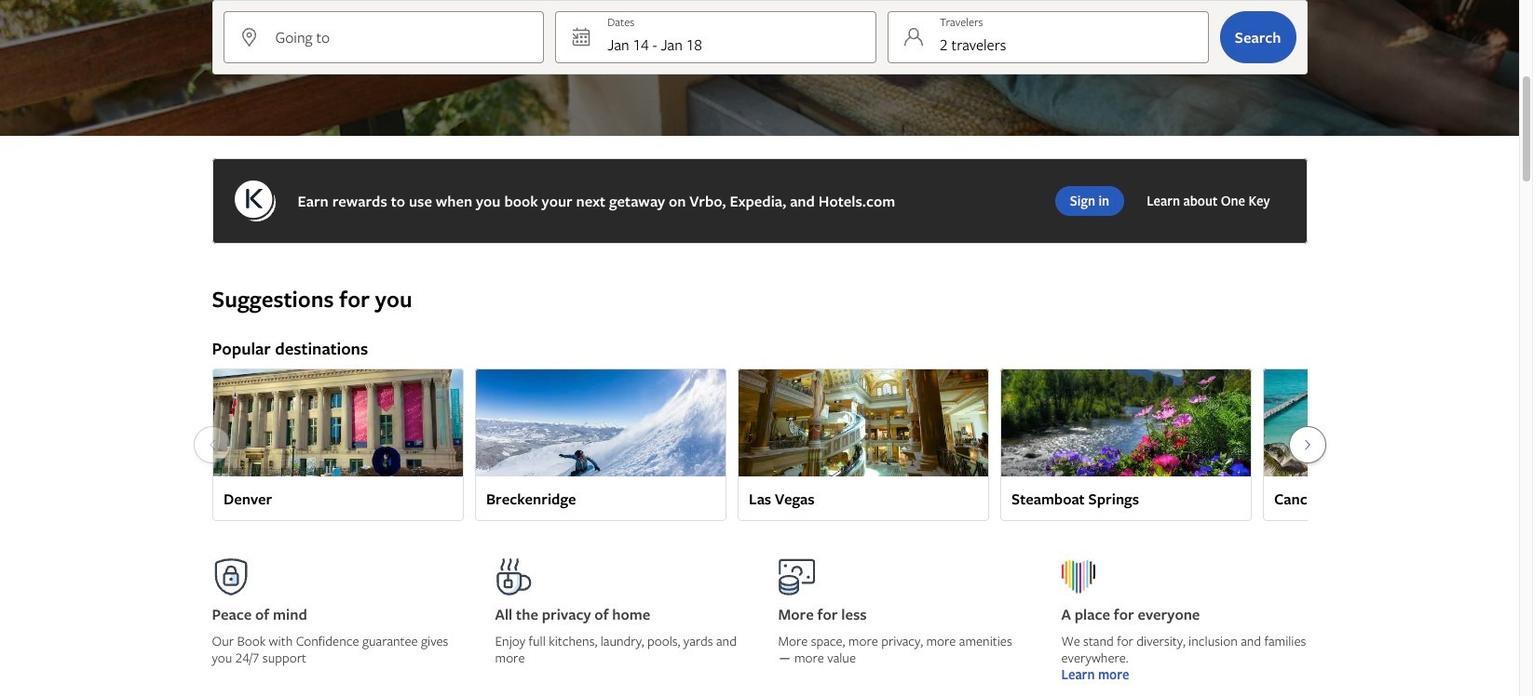 Task type: vqa. For each thing, say whether or not it's contained in the screenshot.
The Leavenworth Featuring A Small Town Or Village And Street Scenes image
no



Task type: locate. For each thing, give the bounding box(es) containing it.
show next card image
[[1296, 438, 1319, 453]]

golden triangle showing an administrative buidling and heritage architecture image
[[212, 369, 463, 477]]

wizard region
[[0, 0, 1519, 136]]

steamboat ski resort which includes flowers, a river or creek and tranquil scenes image
[[1000, 369, 1252, 477]]



Task type: describe. For each thing, give the bounding box(es) containing it.
las vegas featuring interior views image
[[737, 369, 989, 477]]

breckenridge ski resort showing snow, mountains and snow boarding image
[[475, 369, 726, 477]]

cancun which includes a sandy beach, landscape views and general coastal views image
[[1263, 369, 1514, 477]]

show previous card image
[[201, 438, 223, 453]]



